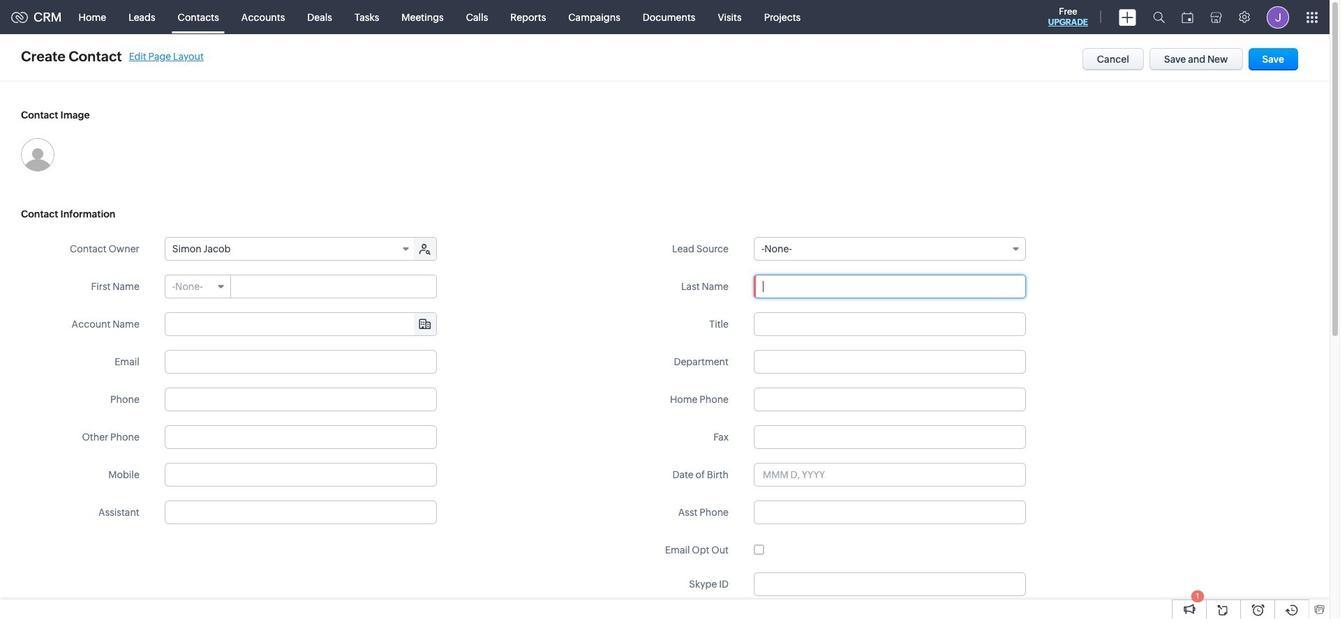Task type: locate. For each thing, give the bounding box(es) containing it.
None text field
[[754, 275, 1026, 299], [232, 276, 436, 298], [165, 350, 437, 374], [754, 350, 1026, 374], [754, 388, 1026, 412], [165, 426, 437, 449], [754, 501, 1026, 525], [754, 275, 1026, 299], [232, 276, 436, 298], [165, 350, 437, 374], [754, 350, 1026, 374], [754, 388, 1026, 412], [165, 426, 437, 449], [754, 501, 1026, 525]]

create menu element
[[1110, 0, 1145, 34]]

calendar image
[[1182, 12, 1194, 23]]

create menu image
[[1119, 9, 1136, 25]]

None text field
[[754, 313, 1026, 336], [165, 388, 437, 412], [754, 426, 1026, 449], [165, 463, 437, 487], [165, 501, 437, 525], [754, 573, 1026, 597], [754, 313, 1026, 336], [165, 388, 437, 412], [754, 426, 1026, 449], [165, 463, 437, 487], [165, 501, 437, 525], [754, 573, 1026, 597]]

logo image
[[11, 12, 28, 23]]

image image
[[21, 138, 54, 172]]

profile image
[[1267, 6, 1289, 28]]

None field
[[754, 237, 1026, 261], [165, 238, 415, 260], [165, 276, 231, 298], [165, 313, 436, 336], [754, 237, 1026, 261], [165, 238, 415, 260], [165, 276, 231, 298], [165, 313, 436, 336]]



Task type: describe. For each thing, give the bounding box(es) containing it.
search image
[[1153, 11, 1165, 23]]

profile element
[[1258, 0, 1298, 34]]

search element
[[1145, 0, 1173, 34]]

MMM D, YYYY text field
[[754, 463, 1026, 487]]



Task type: vqa. For each thing, say whether or not it's contained in the screenshot.
Search icon
yes



